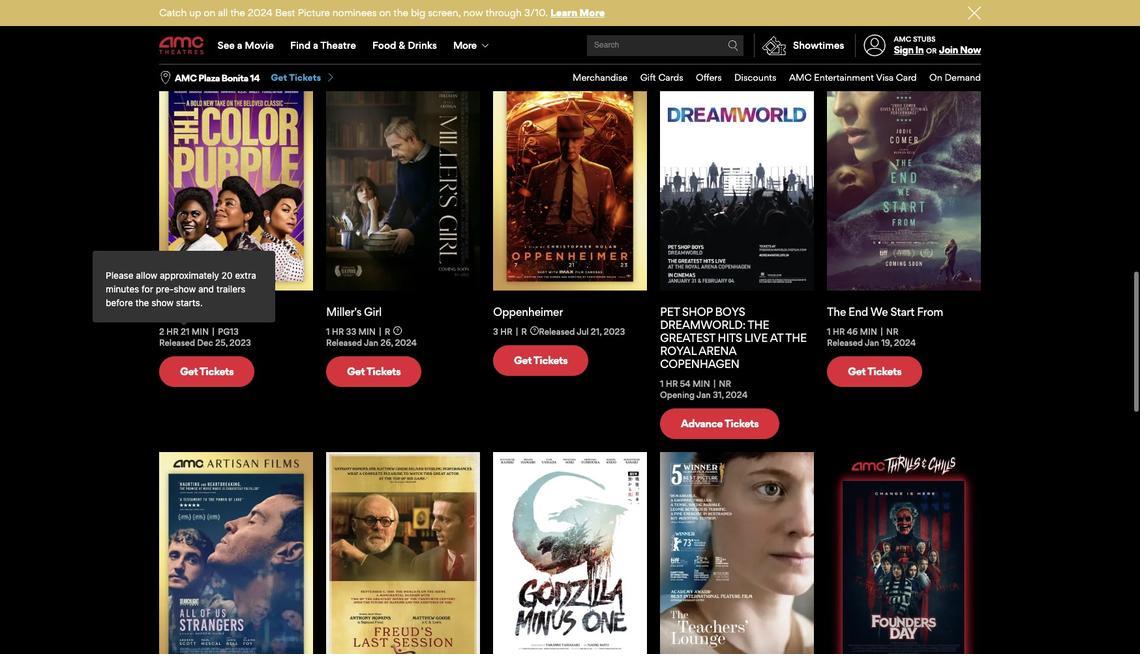 Task type: vqa. For each thing, say whether or not it's contained in the screenshot.
Join Now button
yes



Task type: locate. For each thing, give the bounding box(es) containing it.
get tickets down dec
[[180, 365, 234, 378]]

a right "find"
[[313, 39, 318, 52]]

hr left "33"
[[332, 327, 344, 337]]

cookie consent banner dialog
[[0, 620, 1140, 655]]

hr left 46
[[833, 327, 845, 337]]

0 horizontal spatial more
[[453, 39, 476, 52]]

the color purple
[[159, 305, 243, 319]]

more inside button
[[453, 39, 476, 52]]

1 horizontal spatial on
[[379, 7, 391, 19]]

submit search icon image
[[728, 40, 738, 51]]

movie
[[245, 39, 274, 52]]

2 on from the left
[[379, 7, 391, 19]]

gift cards
[[640, 72, 683, 83]]

get tickets down released jan 26, 2024
[[347, 365, 401, 378]]

2 r from the left
[[521, 327, 527, 337]]

find
[[290, 39, 311, 52]]

1 hr 33 min button
[[326, 327, 376, 338]]

oppenheimer link
[[493, 305, 647, 319]]

get tickets
[[180, 25, 234, 38], [347, 25, 401, 38], [514, 25, 568, 38], [681, 25, 735, 38], [848, 25, 902, 38], [271, 72, 321, 83], [514, 354, 568, 367], [180, 365, 234, 378], [347, 365, 401, 378], [848, 365, 902, 378]]

food & drinks
[[372, 39, 437, 52]]

min for the end we start from
[[860, 327, 877, 337]]

dreamworld:
[[660, 318, 746, 332]]

the left big
[[394, 7, 408, 19]]

amc
[[894, 34, 911, 44], [789, 72, 812, 83], [175, 72, 197, 83]]

tickets up see
[[199, 25, 234, 38]]

nr for start
[[886, 327, 899, 337]]

on demand link
[[917, 65, 981, 91]]

0 vertical spatial menu
[[159, 27, 981, 64]]

r for oppenheimer
[[521, 327, 527, 337]]

nr inside nr opening jan 31, 2024
[[719, 379, 731, 389]]

1 hr 46 min button
[[827, 327, 877, 338]]

see
[[218, 39, 235, 52]]

the down for
[[135, 297, 149, 308]]

1 horizontal spatial a
[[313, 39, 318, 52]]

get
[[180, 25, 198, 38], [347, 25, 365, 38], [514, 25, 532, 38], [681, 25, 699, 38], [848, 25, 866, 38], [271, 72, 287, 83], [514, 354, 532, 367], [180, 365, 198, 378], [347, 365, 365, 378], [848, 365, 866, 378]]

1 vertical spatial 2023
[[230, 338, 251, 348]]

show down pre- at left top
[[152, 297, 174, 308]]

1 horizontal spatial nr
[[886, 327, 899, 337]]

1 horizontal spatial r button
[[521, 327, 539, 337]]

movie poster for the end we start from image
[[827, 60, 981, 291]]

the end we start from
[[827, 305, 943, 319]]

1 vertical spatial nr
[[719, 379, 731, 389]]

0 horizontal spatial r
[[385, 327, 390, 337]]

plaza
[[198, 72, 220, 83]]

amc for bonita
[[175, 72, 197, 83]]

the right at
[[785, 331, 807, 345]]

on
[[930, 72, 943, 83]]

menu down the showtimes image
[[560, 65, 981, 91]]

the for the end we start from
[[827, 305, 846, 319]]

a for movie
[[237, 39, 242, 52]]

before
[[106, 297, 133, 308]]

get down dec
[[180, 365, 198, 378]]

menu containing merchandise
[[560, 65, 981, 91]]

advance
[[681, 418, 723, 431]]

0 horizontal spatial r button
[[385, 327, 402, 337]]

r button down oppenheimer
[[521, 327, 539, 337]]

1 for pet shop boys dreamworld: the greatest hits live at the royal arena copenhagen
[[660, 379, 664, 389]]

hr right 3
[[500, 327, 512, 337]]

0 horizontal spatial a
[[237, 39, 242, 52]]

learn more link
[[551, 7, 605, 19]]

1 r button from the left
[[385, 327, 402, 337]]

1 horizontal spatial jan
[[697, 390, 711, 401]]

nr up the 31,
[[719, 379, 731, 389]]

min for pet shop boys dreamworld: the greatest hits live at the royal arena copenhagen
[[693, 379, 710, 389]]

r left more information about icon
[[521, 327, 527, 337]]

jan left 19,
[[865, 338, 879, 348]]

entertainment
[[814, 72, 874, 83]]

0 vertical spatial nr
[[886, 327, 899, 337]]

2023 right the '21,'
[[604, 327, 625, 337]]

show up the starts.
[[174, 284, 196, 295]]

1 a from the left
[[237, 39, 242, 52]]

0 horizontal spatial nr
[[719, 379, 731, 389]]

min up released jan 26, 2024
[[358, 327, 376, 337]]

movie poster for founders day image
[[827, 453, 981, 655]]

2 a from the left
[[313, 39, 318, 52]]

live
[[745, 331, 768, 345]]

catch up on all the 2024 best picture nominees on the big screen, now through 3/10. learn more
[[159, 7, 605, 19]]

more right learn
[[580, 7, 605, 19]]

more down the now
[[453, 39, 476, 52]]

nr up 19,
[[886, 327, 899, 337]]

hr
[[166, 327, 179, 337], [332, 327, 344, 337], [500, 327, 512, 337], [833, 327, 845, 337], [666, 379, 678, 389]]

get down nr released jan 19, 2024
[[848, 365, 866, 378]]

screen,
[[428, 7, 461, 19]]

jan left 26,
[[364, 338, 378, 348]]

jan inside nr released jan 19, 2024
[[865, 338, 879, 348]]

the
[[230, 7, 245, 19], [394, 7, 408, 19], [135, 297, 149, 308]]

the left end
[[827, 305, 846, 319]]

1 up opening
[[660, 379, 664, 389]]

2 the from the left
[[827, 305, 846, 319]]

2 horizontal spatial 1
[[827, 327, 831, 337]]

1 horizontal spatial more
[[580, 7, 605, 19]]

released
[[539, 327, 575, 337], [159, 338, 195, 348], [326, 338, 362, 348], [827, 338, 863, 348]]

nr
[[886, 327, 899, 337], [719, 379, 731, 389]]

0 horizontal spatial on
[[204, 7, 215, 19]]

pg13 released dec 25, 2023
[[159, 327, 251, 348]]

menu
[[159, 27, 981, 64], [560, 65, 981, 91]]

0 horizontal spatial the
[[159, 305, 178, 319]]

amc up sign
[[894, 34, 911, 44]]

food
[[372, 39, 396, 52]]

get tickets down up
[[180, 25, 234, 38]]

movie poster for the color purple image
[[159, 60, 313, 291]]

get down up
[[180, 25, 198, 38]]

r left more information about image on the left
[[385, 327, 390, 337]]

and
[[198, 284, 214, 295]]

released down 2 hr 21 min
[[159, 338, 195, 348]]

amc for sign
[[894, 34, 911, 44]]

get right 14
[[271, 72, 287, 83]]

movie poster for pet shop boys dreamworld: the greatest hits live at the royal arena copenhagen image
[[660, 60, 814, 291]]

released down 1 hr 46 min
[[827, 338, 863, 348]]

released down 1 hr 33 min
[[326, 338, 362, 348]]

on right nominees
[[379, 7, 391, 19]]

tickets
[[199, 25, 234, 38], [366, 25, 401, 38], [533, 25, 568, 38], [700, 25, 735, 38], [867, 25, 902, 38], [289, 72, 321, 83], [533, 354, 568, 367], [199, 365, 234, 378], [366, 365, 401, 378], [867, 365, 902, 378], [725, 418, 759, 431]]

dec
[[197, 338, 213, 348]]

1 horizontal spatial 1
[[660, 379, 664, 389]]

jan left the 31,
[[697, 390, 711, 401]]

20
[[222, 270, 233, 281]]

2 horizontal spatial jan
[[865, 338, 879, 348]]

1 horizontal spatial the
[[785, 331, 807, 345]]

released down "oppenheimer" 'link'
[[539, 327, 575, 337]]

amc down "showtimes" link
[[789, 72, 812, 83]]

advance tickets link
[[660, 409, 780, 439]]

nr inside nr released jan 19, 2024
[[886, 327, 899, 337]]

opening
[[660, 390, 695, 401]]

on left all
[[204, 7, 215, 19]]

1 left 46
[[827, 327, 831, 337]]

1 hr 54 min button
[[660, 379, 710, 390]]

2 horizontal spatial amc
[[894, 34, 911, 44]]

boys
[[715, 305, 745, 319]]

tickets down 19,
[[867, 365, 902, 378]]

amc inside button
[[175, 72, 197, 83]]

2024 right the 31,
[[726, 390, 748, 401]]

0 vertical spatial more
[[580, 7, 605, 19]]

drinks
[[408, 39, 437, 52]]

extra
[[235, 270, 256, 281]]

1 for miller's girl
[[326, 327, 330, 337]]

movie poster for godzilla minus one image
[[493, 453, 647, 655]]

&
[[399, 39, 405, 52]]

hr for pet shop boys dreamworld: the greatest hits live at the royal arena copenhagen
[[666, 379, 678, 389]]

hr for the end we start from
[[833, 327, 845, 337]]

shop
[[682, 305, 713, 319]]

0 horizontal spatial 1
[[326, 327, 330, 337]]

0 vertical spatial show
[[174, 284, 196, 295]]

or
[[926, 46, 937, 56]]

r
[[385, 327, 390, 337], [521, 327, 527, 337]]

2024 inside nr opening jan 31, 2024
[[726, 390, 748, 401]]

0 horizontal spatial amc
[[175, 72, 197, 83]]

31,
[[713, 390, 724, 401]]

discounts link
[[722, 65, 777, 91]]

jan inside nr opening jan 31, 2024
[[697, 390, 711, 401]]

1 horizontal spatial r
[[521, 327, 527, 337]]

the up 2
[[159, 305, 178, 319]]

jan for the end we start from
[[865, 338, 879, 348]]

menu down learn
[[159, 27, 981, 64]]

hr up opening
[[666, 379, 678, 389]]

movie poster for the teachers' lounge image
[[660, 453, 814, 655]]

2023 inside pg13 released dec 25, 2023
[[230, 338, 251, 348]]

amc entertainment visa card link
[[777, 65, 917, 91]]

tickets down 25, on the bottom
[[199, 365, 234, 378]]

the right all
[[230, 7, 245, 19]]

1 left "33"
[[326, 327, 330, 337]]

r button
[[385, 327, 402, 337], [521, 327, 539, 337]]

0 horizontal spatial the
[[135, 297, 149, 308]]

2
[[159, 327, 164, 337]]

46
[[847, 327, 858, 337]]

1 horizontal spatial 2023
[[604, 327, 625, 337]]

3 hr button
[[493, 327, 512, 338]]

royal
[[660, 344, 696, 358]]

2 r button from the left
[[521, 327, 539, 337]]

a right see
[[237, 39, 242, 52]]

demand
[[945, 72, 981, 83]]

r button up 26,
[[385, 327, 402, 337]]

1 vertical spatial more
[[453, 39, 476, 52]]

2 hr 21 min
[[159, 327, 209, 337]]

tickets up submit search icon
[[700, 25, 735, 38]]

min right 54
[[693, 379, 710, 389]]

see a movie link
[[209, 27, 282, 64]]

purple
[[211, 305, 243, 319]]

amc left plaza
[[175, 72, 197, 83]]

picture
[[298, 7, 330, 19]]

2024
[[248, 7, 273, 19], [395, 338, 417, 348], [894, 338, 916, 348], [726, 390, 748, 401]]

showtimes image
[[755, 34, 793, 57]]

in
[[915, 44, 924, 56]]

jan
[[364, 338, 378, 348], [865, 338, 879, 348], [697, 390, 711, 401]]

gift cards link
[[628, 65, 683, 91]]

pg13
[[218, 327, 239, 337]]

the left at
[[748, 318, 769, 332]]

1 vertical spatial menu
[[560, 65, 981, 91]]

a
[[237, 39, 242, 52], [313, 39, 318, 52]]

1 r from the left
[[385, 327, 390, 337]]

1 the from the left
[[159, 305, 178, 319]]

hr for oppenheimer
[[500, 327, 512, 337]]

2023
[[604, 327, 625, 337], [230, 338, 251, 348]]

0 horizontal spatial 2023
[[230, 338, 251, 348]]

gift
[[640, 72, 656, 83]]

amc for visa
[[789, 72, 812, 83]]

2024 right 19,
[[894, 338, 916, 348]]

amc logo image
[[159, 37, 205, 55], [159, 37, 205, 55]]

get down 3/10.
[[514, 25, 532, 38]]

min
[[192, 327, 209, 337], [358, 327, 376, 337], [860, 327, 877, 337], [693, 379, 710, 389]]

more information about image
[[394, 327, 402, 335]]

now
[[463, 7, 483, 19]]

up
[[189, 7, 201, 19]]

get down more information about icon
[[514, 354, 532, 367]]

min right 46
[[860, 327, 877, 337]]

miller's girl link
[[326, 305, 480, 319]]

show
[[174, 284, 196, 295], [152, 297, 174, 308]]

1 horizontal spatial the
[[827, 305, 846, 319]]

the inside the "please allow approximately 20 extra minutes for pre-show and trailers before the show starts."
[[135, 297, 149, 308]]

get tickets up submit search icon
[[681, 25, 735, 38]]

find a theatre
[[290, 39, 356, 52]]

amc inside amc stubs sign in or join now
[[894, 34, 911, 44]]

user profile image
[[856, 35, 893, 56]]

a for theatre
[[313, 39, 318, 52]]

showtimes
[[793, 39, 844, 52]]

jan for pet shop boys dreamworld: the greatest hits live at the royal arena copenhagen
[[697, 390, 711, 401]]

2023 down the pg13
[[230, 338, 251, 348]]

more button
[[445, 27, 500, 64]]

1 horizontal spatial amc
[[789, 72, 812, 83]]



Task type: describe. For each thing, give the bounding box(es) containing it.
nr released jan 19, 2024
[[827, 327, 916, 348]]

movie poster for oppenheimer image
[[493, 60, 647, 291]]

jul
[[577, 327, 589, 337]]

get tickets down 19,
[[848, 365, 902, 378]]

starts.
[[176, 297, 203, 308]]

merchandise link
[[560, 65, 628, 91]]

min for miller's girl
[[358, 327, 376, 337]]

hr right 2
[[166, 327, 179, 337]]

get down released jan 26, 2024
[[347, 365, 365, 378]]

tickets down more information about icon
[[533, 354, 568, 367]]

cards
[[658, 72, 683, 83]]

19,
[[881, 338, 892, 348]]

sign
[[894, 44, 914, 56]]

miller's girl
[[326, 305, 382, 319]]

r for miller's girl
[[385, 327, 390, 337]]

on demand
[[930, 72, 981, 83]]

at
[[770, 331, 783, 345]]

miller's
[[326, 305, 362, 319]]

1 horizontal spatial the
[[230, 7, 245, 19]]

released inside pg13 released dec 25, 2023
[[159, 338, 195, 348]]

3/10.
[[524, 7, 548, 19]]

greatest
[[660, 331, 715, 345]]

amc plaza bonita 14
[[175, 72, 260, 83]]

movie poster for freud's last session image
[[326, 453, 480, 655]]

2024 down more information about image on the left
[[395, 338, 417, 348]]

menu containing more
[[159, 27, 981, 64]]

more information about image
[[530, 327, 539, 335]]

learn
[[551, 7, 577, 19]]

sign in or join amc stubs element
[[855, 27, 981, 64]]

min up dec
[[192, 327, 209, 337]]

offers
[[696, 72, 722, 83]]

25,
[[215, 338, 227, 348]]

get down nominees
[[347, 25, 365, 38]]

released jan 26, 2024
[[326, 338, 417, 348]]

from
[[917, 305, 943, 319]]

released inside nr released jan 19, 2024
[[827, 338, 863, 348]]

through
[[486, 7, 522, 19]]

arena
[[699, 344, 736, 358]]

get tickets down 3/10.
[[514, 25, 568, 38]]

2024 left best
[[248, 7, 273, 19]]

featured
[[159, 40, 271, 72]]

please
[[106, 270, 133, 281]]

showtimes link
[[754, 34, 844, 57]]

hr for miller's girl
[[332, 327, 344, 337]]

visa
[[876, 72, 894, 83]]

discounts
[[735, 72, 777, 83]]

theatre
[[320, 39, 356, 52]]

approximately
[[160, 270, 219, 281]]

start
[[890, 305, 915, 319]]

tickets right advance
[[725, 418, 759, 431]]

all
[[218, 7, 228, 19]]

featured movies
[[159, 40, 366, 72]]

movie poster for all of us strangers image
[[159, 453, 313, 655]]

please allow approximately 20 extra minutes for pre-show and trailers before the show starts.
[[106, 270, 256, 308]]

color
[[181, 305, 208, 319]]

get tickets up food
[[347, 25, 401, 38]]

1 for the end we start from
[[827, 327, 831, 337]]

best
[[275, 7, 295, 19]]

released jul 21, 2023
[[539, 327, 625, 337]]

1 vertical spatial show
[[152, 297, 174, 308]]

get up search the amc website text field
[[681, 25, 699, 38]]

3
[[493, 327, 498, 337]]

end
[[849, 305, 868, 319]]

nr for dreamworld:
[[719, 379, 731, 389]]

amc entertainment visa card
[[789, 72, 917, 83]]

r button for miller's girl
[[385, 327, 402, 337]]

1 hr 46 min
[[827, 327, 877, 337]]

search the AMC website text field
[[592, 41, 728, 51]]

please allow approximately 20 extra minutes for pre-show and trailers before the show starts. tooltip
[[93, 247, 275, 327]]

hits
[[718, 331, 742, 345]]

nominees
[[332, 7, 377, 19]]

0 vertical spatial 2023
[[604, 327, 625, 337]]

bonita
[[222, 72, 248, 83]]

33
[[346, 327, 356, 337]]

minutes
[[106, 284, 139, 295]]

the end we start from link
[[827, 305, 981, 319]]

1 hr 54 min
[[660, 379, 710, 389]]

1 hr 33 min
[[326, 327, 376, 337]]

girl
[[364, 305, 382, 319]]

1 on from the left
[[204, 7, 215, 19]]

pet shop boys dreamworld: the greatest hits live at the royal arena copenhagen
[[660, 305, 807, 371]]

get up amc entertainment visa card
[[848, 25, 866, 38]]

pet
[[660, 305, 680, 319]]

0 horizontal spatial jan
[[364, 338, 378, 348]]

we
[[870, 305, 888, 319]]

get tickets down more information about icon
[[514, 354, 568, 367]]

26,
[[380, 338, 393, 348]]

3 hr
[[493, 327, 512, 337]]

pet shop boys dreamworld: the greatest hits live at the royal arena copenhagen link
[[660, 305, 814, 371]]

sign in button
[[894, 44, 924, 56]]

catch
[[159, 7, 187, 19]]

tickets up sign
[[867, 25, 902, 38]]

get tickets up sign
[[848, 25, 902, 38]]

card
[[896, 72, 917, 83]]

the for the color purple
[[159, 305, 178, 319]]

r button for oppenheimer
[[521, 327, 539, 337]]

now
[[960, 44, 981, 56]]

get tickets down "find"
[[271, 72, 321, 83]]

0 horizontal spatial the
[[748, 318, 769, 332]]

2 horizontal spatial the
[[394, 7, 408, 19]]

54
[[680, 379, 691, 389]]

tickets down 26,
[[366, 365, 401, 378]]

tickets up food
[[366, 25, 401, 38]]

find a theatre link
[[282, 27, 364, 64]]

movies
[[276, 40, 366, 72]]

tickets down learn
[[533, 25, 568, 38]]

2024 inside nr released jan 19, 2024
[[894, 338, 916, 348]]

join
[[939, 44, 958, 56]]

the color purple link
[[159, 305, 313, 319]]

stubs
[[913, 34, 936, 44]]

offers link
[[683, 65, 722, 91]]

movie poster for miller's girl image
[[326, 60, 480, 291]]

tickets down movies
[[289, 72, 321, 83]]

amc stubs sign in or join now
[[894, 34, 981, 56]]



